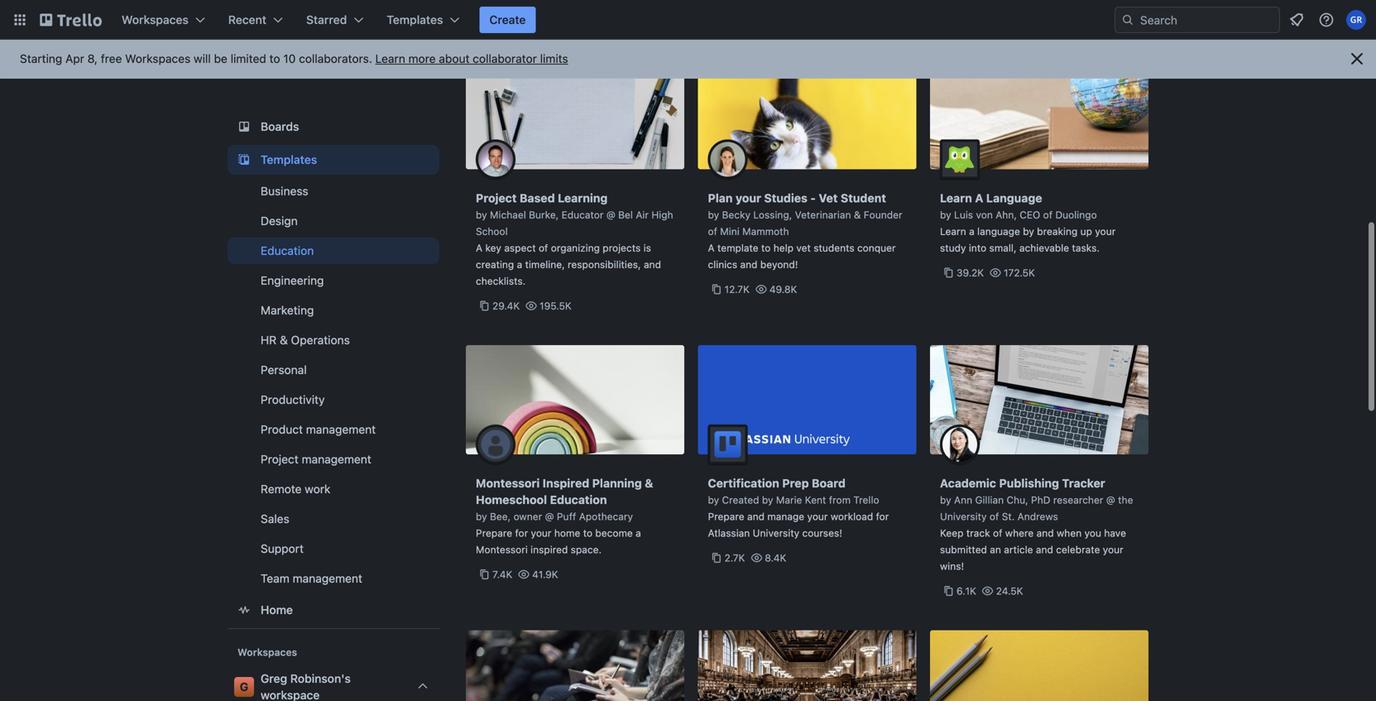 Task type: vqa. For each thing, say whether or not it's contained in the screenshot.
to to the top
yes



Task type: locate. For each thing, give the bounding box(es) containing it.
hr & operations
[[261, 333, 350, 347]]

your up becky
[[736, 191, 762, 205]]

0 vertical spatial for
[[876, 511, 890, 522]]

boards
[[261, 120, 299, 133]]

small,
[[990, 242, 1017, 254]]

0 vertical spatial education
[[261, 244, 314, 257]]

montessori up 7.4k
[[476, 544, 528, 556]]

timeline,
[[525, 259, 565, 270]]

1 vertical spatial &
[[280, 333, 288, 347]]

and inside certification prep board by created by marie kent from trello prepare and manage your workload for atlassian university courses!
[[748, 511, 765, 522]]

workspaces up 'free'
[[122, 13, 189, 26]]

checklists.
[[476, 275, 526, 287]]

1 vertical spatial a
[[517, 259, 523, 270]]

bee,
[[490, 511, 511, 522]]

g
[[240, 680, 249, 694]]

back to home image
[[40, 7, 102, 33]]

1 horizontal spatial to
[[583, 527, 593, 539]]

1 vertical spatial templates
[[261, 153, 317, 166]]

195.5k
[[540, 300, 572, 312]]

2 vertical spatial @
[[545, 511, 554, 522]]

2 vertical spatial management
[[293, 572, 363, 585]]

a up into
[[970, 226, 975, 237]]

and down is
[[644, 259, 661, 270]]

0 horizontal spatial education
[[261, 244, 314, 257]]

@ inside montessori inspired planning & homeschool education by bee, owner @ puff apothecary prepare for your home to become a montessori inspired space.
[[545, 511, 554, 522]]

@ for montessori inspired planning & homeschool education
[[545, 511, 554, 522]]

recent button
[[218, 7, 293, 33]]

keep
[[941, 527, 964, 539]]

project up michael
[[476, 191, 517, 205]]

a up von
[[976, 191, 984, 205]]

of up timeline,
[[539, 242, 548, 254]]

design link
[[228, 208, 440, 234]]

bee, owner @ puff apothecary image
[[476, 425, 516, 464]]

the
[[1119, 494, 1134, 506]]

mammoth
[[743, 226, 790, 237]]

1 horizontal spatial a
[[708, 242, 715, 254]]

0 vertical spatial templates
[[387, 13, 443, 26]]

learn left more
[[376, 52, 406, 65]]

0 vertical spatial workspaces
[[122, 13, 189, 26]]

39.2k
[[957, 267, 985, 279]]

& down student
[[854, 209, 861, 221]]

@ left bel
[[607, 209, 616, 221]]

creating
[[476, 259, 514, 270]]

school
[[476, 226, 508, 237]]

a inside the project based learning by michael burke, educator @ bel air high school a key aspect of organizing projects is creating a timeline, responsibilities, and checklists.
[[517, 259, 523, 270]]

primary element
[[0, 0, 1377, 40]]

7.4k
[[493, 569, 513, 580]]

41.9k
[[533, 569, 559, 580]]

49.8k
[[770, 284, 798, 295]]

of inside plan your studies - vet student by becky lossing, veterinarian & founder of mini mammoth a template to help vet students conquer clinics and beyond!
[[708, 226, 718, 237]]

@ left the
[[1107, 494, 1116, 506]]

home
[[555, 527, 581, 539]]

workspace
[[261, 688, 320, 701]]

1 horizontal spatial @
[[607, 209, 616, 221]]

0 horizontal spatial a
[[517, 259, 523, 270]]

by left luis
[[941, 209, 952, 221]]

robinson's
[[290, 672, 351, 686]]

project up remote
[[261, 452, 299, 466]]

12.7k
[[725, 284, 750, 295]]

duolingo
[[1056, 209, 1098, 221]]

workspaces up greg
[[238, 647, 297, 658]]

an
[[990, 544, 1002, 556]]

a left "key"
[[476, 242, 483, 254]]

to up "space."
[[583, 527, 593, 539]]

your down kent
[[808, 511, 828, 522]]

of inside learn a language by luis von ahn, ceo of duolingo learn a language by breaking up your study into small, achievable tasks.
[[1044, 209, 1053, 221]]

a inside plan your studies - vet student by becky lossing, veterinarian & founder of mini mammoth a template to help vet students conquer clinics and beyond!
[[708, 242, 715, 254]]

1 vertical spatial @
[[1107, 494, 1116, 506]]

a inside learn a language by luis von ahn, ceo of duolingo learn a language by breaking up your study into small, achievable tasks.
[[970, 226, 975, 237]]

templates button
[[377, 7, 470, 33]]

ann gillian chu, phd researcher @ the university of st. andrews image
[[941, 425, 980, 464]]

and down created
[[748, 511, 765, 522]]

1 vertical spatial management
[[302, 452, 372, 466]]

a right become
[[636, 527, 641, 539]]

a inside montessori inspired planning & homeschool education by bee, owner @ puff apothecary prepare for your home to become a montessori inspired space.
[[636, 527, 641, 539]]

prepare up the atlassian
[[708, 511, 745, 522]]

education up puff
[[550, 493, 607, 507]]

by up school
[[476, 209, 487, 221]]

learning
[[558, 191, 608, 205]]

be
[[214, 52, 228, 65]]

templates up more
[[387, 13, 443, 26]]

0 vertical spatial university
[[941, 511, 987, 522]]

to left 10
[[270, 52, 280, 65]]

a down aspect
[[517, 259, 523, 270]]

your up "inspired"
[[531, 527, 552, 539]]

by inside academic publishing tracker by ann gillian chu, phd researcher @ the university of st. andrews keep track of where and when you have submitted an article and celebrate your wins!
[[941, 494, 952, 506]]

learn up luis
[[941, 191, 973, 205]]

montessori up homeschool
[[476, 476, 540, 490]]

university
[[941, 511, 987, 522], [753, 527, 800, 539]]

greg robinson's workspace
[[261, 672, 351, 701]]

language
[[987, 191, 1043, 205]]

publishing
[[1000, 476, 1060, 490]]

project management link
[[228, 446, 440, 473]]

a inside learn a language by luis von ahn, ceo of duolingo learn a language by breaking up your study into small, achievable tasks.
[[976, 191, 984, 205]]

your inside plan your studies - vet student by becky lossing, veterinarian & founder of mini mammoth a template to help vet students conquer clinics and beyond!
[[736, 191, 762, 205]]

your right up
[[1096, 226, 1116, 237]]

by
[[476, 209, 487, 221], [708, 209, 720, 221], [941, 209, 952, 221], [1024, 226, 1035, 237], [708, 494, 720, 506], [762, 494, 774, 506], [941, 494, 952, 506], [476, 511, 487, 522]]

0 horizontal spatial for
[[515, 527, 528, 539]]

1 montessori from the top
[[476, 476, 540, 490]]

0 horizontal spatial prepare
[[476, 527, 513, 539]]

& right planning
[[645, 476, 654, 490]]

into
[[969, 242, 987, 254]]

education up engineering
[[261, 244, 314, 257]]

0 notifications image
[[1287, 10, 1307, 30]]

create button
[[480, 7, 536, 33]]

0 vertical spatial @
[[607, 209, 616, 221]]

is
[[644, 242, 652, 254]]

1 vertical spatial project
[[261, 452, 299, 466]]

0 vertical spatial montessori
[[476, 476, 540, 490]]

0 vertical spatial project
[[476, 191, 517, 205]]

phd
[[1032, 494, 1051, 506]]

and down andrews
[[1037, 527, 1055, 539]]

6.1k
[[957, 585, 977, 597]]

marketing link
[[228, 297, 440, 324]]

management for product management
[[306, 423, 376, 436]]

0 vertical spatial learn
[[376, 52, 406, 65]]

management down productivity 'link'
[[306, 423, 376, 436]]

your inside montessori inspired planning & homeschool education by bee, owner @ puff apothecary prepare for your home to become a montessori inspired space.
[[531, 527, 552, 539]]

business
[[261, 184, 309, 198]]

0 horizontal spatial project
[[261, 452, 299, 466]]

1 horizontal spatial for
[[876, 511, 890, 522]]

to down mammoth
[[762, 242, 771, 254]]

your down have
[[1104, 544, 1124, 556]]

1 vertical spatial prepare
[[476, 527, 513, 539]]

montessori
[[476, 476, 540, 490], [476, 544, 528, 556]]

gillian
[[976, 494, 1004, 506]]

0 horizontal spatial university
[[753, 527, 800, 539]]

management for project management
[[302, 452, 372, 466]]

1 horizontal spatial prepare
[[708, 511, 745, 522]]

and down template
[[741, 259, 758, 270]]

project
[[476, 191, 517, 205], [261, 452, 299, 466]]

management
[[306, 423, 376, 436], [302, 452, 372, 466], [293, 572, 363, 585]]

recent
[[228, 13, 267, 26]]

prepare down bee, at the bottom left
[[476, 527, 513, 539]]

Search field
[[1135, 7, 1280, 32]]

1 vertical spatial to
[[762, 242, 771, 254]]

management down the product management link
[[302, 452, 372, 466]]

2 horizontal spatial a
[[970, 226, 975, 237]]

plan
[[708, 191, 733, 205]]

&
[[854, 209, 861, 221], [280, 333, 288, 347], [645, 476, 654, 490]]

certification
[[708, 476, 780, 490]]

your inside certification prep board by created by marie kent from trello prepare and manage your workload for atlassian university courses!
[[808, 511, 828, 522]]

workspaces
[[122, 13, 189, 26], [125, 52, 191, 65], [238, 647, 297, 658]]

1 vertical spatial montessori
[[476, 544, 528, 556]]

of
[[1044, 209, 1053, 221], [708, 226, 718, 237], [539, 242, 548, 254], [990, 511, 1000, 522], [994, 527, 1003, 539]]

2 horizontal spatial a
[[976, 191, 984, 205]]

management inside the product management link
[[306, 423, 376, 436]]

by left ann
[[941, 494, 952, 506]]

1 vertical spatial university
[[753, 527, 800, 539]]

management inside project management link
[[302, 452, 372, 466]]

by left bee, at the bottom left
[[476, 511, 487, 522]]

by inside montessori inspired planning & homeschool education by bee, owner @ puff apothecary prepare for your home to become a montessori inspired space.
[[476, 511, 487, 522]]

workspaces down workspaces 'popup button'
[[125, 52, 191, 65]]

have
[[1105, 527, 1127, 539]]

-
[[811, 191, 816, 205]]

1 horizontal spatial education
[[550, 493, 607, 507]]

templates
[[387, 13, 443, 26], [261, 153, 317, 166]]

for down trello in the right bottom of the page
[[876, 511, 890, 522]]

1 horizontal spatial &
[[645, 476, 654, 490]]

your inside academic publishing tracker by ann gillian chu, phd researcher @ the university of st. andrews keep track of where and when you have submitted an article and celebrate your wins!
[[1104, 544, 1124, 556]]

2 vertical spatial to
[[583, 527, 593, 539]]

2 montessori from the top
[[476, 544, 528, 556]]

1 horizontal spatial a
[[636, 527, 641, 539]]

0 horizontal spatial &
[[280, 333, 288, 347]]

home
[[261, 603, 293, 617]]

2 horizontal spatial to
[[762, 242, 771, 254]]

1 vertical spatial education
[[550, 493, 607, 507]]

team
[[261, 572, 290, 585]]

based
[[520, 191, 555, 205]]

marketing
[[261, 303, 314, 317]]

& inside 'link'
[[280, 333, 288, 347]]

2 vertical spatial workspaces
[[238, 647, 297, 658]]

0 horizontal spatial @
[[545, 511, 554, 522]]

a up clinics
[[708, 242, 715, 254]]

templates up business
[[261, 153, 317, 166]]

high
[[652, 209, 674, 221]]

0 vertical spatial a
[[970, 226, 975, 237]]

a
[[976, 191, 984, 205], [476, 242, 483, 254], [708, 242, 715, 254]]

by left marie on the right of the page
[[762, 494, 774, 506]]

0 vertical spatial to
[[270, 52, 280, 65]]

hr & operations link
[[228, 327, 440, 354]]

starred
[[306, 13, 347, 26]]

search image
[[1122, 13, 1135, 26]]

courses!
[[803, 527, 843, 539]]

of right the ceo
[[1044, 209, 1053, 221]]

of left mini
[[708, 226, 718, 237]]

management inside team management link
[[293, 572, 363, 585]]

& right hr
[[280, 333, 288, 347]]

and inside the project based learning by michael burke, educator @ bel air high school a key aspect of organizing projects is creating a timeline, responsibilities, and checklists.
[[644, 259, 661, 270]]

1 vertical spatial for
[[515, 527, 528, 539]]

0 vertical spatial &
[[854, 209, 861, 221]]

for inside certification prep board by created by marie kent from trello prepare and manage your workload for atlassian university courses!
[[876, 511, 890, 522]]

0 horizontal spatial a
[[476, 242, 483, 254]]

0 horizontal spatial templates
[[261, 153, 317, 166]]

study
[[941, 242, 967, 254]]

engineering
[[261, 274, 324, 287]]

@ left puff
[[545, 511, 554, 522]]

andrews
[[1018, 511, 1059, 522]]

2 horizontal spatial @
[[1107, 494, 1116, 506]]

students
[[814, 242, 855, 254]]

project inside the project based learning by michael burke, educator @ bel air high school a key aspect of organizing projects is creating a timeline, responsibilities, and checklists.
[[476, 191, 517, 205]]

@ inside academic publishing tracker by ann gillian chu, phd researcher @ the university of st. andrews keep track of where and when you have submitted an article and celebrate your wins!
[[1107, 494, 1116, 506]]

for down owner
[[515, 527, 528, 539]]

luis von ahn, ceo of duolingo image
[[941, 140, 980, 179]]

plan your studies - vet student by becky lossing, veterinarian & founder of mini mammoth a template to help vet students conquer clinics and beyond!
[[708, 191, 903, 270]]

marie
[[777, 494, 803, 506]]

1 horizontal spatial templates
[[387, 13, 443, 26]]

university down manage
[[753, 527, 800, 539]]

& inside montessori inspired planning & homeschool education by bee, owner @ puff apothecary prepare for your home to become a montessori inspired space.
[[645, 476, 654, 490]]

by down plan in the right top of the page
[[708, 209, 720, 221]]

you
[[1085, 527, 1102, 539]]

collaborators.
[[299, 52, 372, 65]]

university down ann
[[941, 511, 987, 522]]

2 vertical spatial a
[[636, 527, 641, 539]]

clinics
[[708, 259, 738, 270]]

1 horizontal spatial university
[[941, 511, 987, 522]]

academic
[[941, 476, 997, 490]]

productivity link
[[228, 387, 440, 413]]

management down support link
[[293, 572, 363, 585]]

wins!
[[941, 561, 965, 572]]

1 horizontal spatial project
[[476, 191, 517, 205]]

prepare inside certification prep board by created by marie kent from trello prepare and manage your workload for atlassian university courses!
[[708, 511, 745, 522]]

0 vertical spatial prepare
[[708, 511, 745, 522]]

will
[[194, 52, 211, 65]]

learn up study on the right top
[[941, 226, 967, 237]]

space.
[[571, 544, 602, 556]]

2 horizontal spatial &
[[854, 209, 861, 221]]

0 vertical spatial management
[[306, 423, 376, 436]]

and inside plan your studies - vet student by becky lossing, veterinarian & founder of mini mammoth a template to help vet students conquer clinics and beyond!
[[741, 259, 758, 270]]

2 vertical spatial &
[[645, 476, 654, 490]]



Task type: describe. For each thing, give the bounding box(es) containing it.
becky lossing, veterinarian & founder of mini mammoth image
[[708, 140, 748, 179]]

of left st.
[[990, 511, 1000, 522]]

organizing
[[551, 242, 600, 254]]

home link
[[228, 595, 440, 625]]

project for project management
[[261, 452, 299, 466]]

researcher
[[1054, 494, 1104, 506]]

owner
[[514, 511, 542, 522]]

prepare inside montessori inspired planning & homeschool education by bee, owner @ puff apothecary prepare for your home to become a montessori inspired space.
[[476, 527, 513, 539]]

academic publishing tracker by ann gillian chu, phd researcher @ the university of st. andrews keep track of where and when you have submitted an article and celebrate your wins!
[[941, 476, 1134, 572]]

24.5k
[[997, 585, 1024, 597]]

michael burke, educator @ bel air high school image
[[476, 140, 516, 179]]

more
[[409, 52, 436, 65]]

1 vertical spatial workspaces
[[125, 52, 191, 65]]

manage
[[768, 511, 805, 522]]

starred button
[[296, 7, 374, 33]]

project management
[[261, 452, 372, 466]]

aspect
[[504, 242, 536, 254]]

air
[[636, 209, 649, 221]]

by inside plan your studies - vet student by becky lossing, veterinarian & founder of mini mammoth a template to help vet students conquer clinics and beyond!
[[708, 209, 720, 221]]

2 vertical spatial learn
[[941, 226, 967, 237]]

of up an on the right bottom
[[994, 527, 1003, 539]]

greg robinson (gregrobinson96) image
[[1347, 10, 1367, 30]]

apr
[[65, 52, 84, 65]]

a inside the project based learning by michael burke, educator @ bel air high school a key aspect of organizing projects is creating a timeline, responsibilities, and checklists.
[[476, 242, 483, 254]]

management for team management
[[293, 572, 363, 585]]

article
[[1005, 544, 1034, 556]]

starting apr 8, free workspaces will be limited to 10 collaborators. learn more about collaborator limits
[[20, 52, 569, 65]]

by down the ceo
[[1024, 226, 1035, 237]]

project based learning by michael burke, educator @ bel air high school a key aspect of organizing projects is creating a timeline, responsibilities, and checklists.
[[476, 191, 674, 287]]

personal
[[261, 363, 307, 377]]

starting
[[20, 52, 62, 65]]

home image
[[234, 600, 254, 620]]

bel
[[619, 209, 633, 221]]

172.5k
[[1004, 267, 1036, 279]]

by inside the project based learning by michael burke, educator @ bel air high school a key aspect of organizing projects is creating a timeline, responsibilities, and checklists.
[[476, 209, 487, 221]]

lossing,
[[754, 209, 793, 221]]

and right "article"
[[1037, 544, 1054, 556]]

beyond!
[[761, 259, 799, 270]]

inspired
[[531, 544, 568, 556]]

montessori inspired planning & homeschool education by bee, owner @ puff apothecary prepare for your home to become a montessori inspired space.
[[476, 476, 654, 556]]

1 vertical spatial learn
[[941, 191, 973, 205]]

sales
[[261, 512, 290, 526]]

responsibilities,
[[568, 259, 641, 270]]

template board image
[[234, 150, 254, 170]]

university inside certification prep board by created by marie kent from trello prepare and manage your workload for atlassian university courses!
[[753, 527, 800, 539]]

hr
[[261, 333, 277, 347]]

student
[[841, 191, 887, 205]]

by left created
[[708, 494, 720, 506]]

team management
[[261, 572, 363, 585]]

to inside plan your studies - vet student by becky lossing, veterinarian & founder of mini mammoth a template to help vet students conquer clinics and beyond!
[[762, 242, 771, 254]]

veterinarian
[[795, 209, 852, 221]]

learn more about collaborator limits link
[[376, 52, 569, 65]]

key
[[486, 242, 502, 254]]

@ for academic publishing tracker
[[1107, 494, 1116, 506]]

education link
[[228, 238, 440, 264]]

prep
[[783, 476, 809, 490]]

from
[[829, 494, 851, 506]]

becky
[[722, 209, 751, 221]]

created by marie kent from trello image
[[708, 425, 748, 464]]

of inside the project based learning by michael burke, educator @ bel air high school a key aspect of organizing projects is creating a timeline, responsibilities, and checklists.
[[539, 242, 548, 254]]

ahn,
[[996, 209, 1017, 221]]

university inside academic publishing tracker by ann gillian chu, phd researcher @ the university of st. andrews keep track of where and when you have submitted an article and celebrate your wins!
[[941, 511, 987, 522]]

when
[[1057, 527, 1082, 539]]

support
[[261, 542, 304, 556]]

engineering link
[[228, 267, 440, 294]]

8.4k
[[765, 552, 787, 564]]

workspaces button
[[112, 7, 215, 33]]

29.4k
[[493, 300, 520, 312]]

for inside montessori inspired planning & homeschool education by bee, owner @ puff apothecary prepare for your home to become a montessori inspired space.
[[515, 527, 528, 539]]

planning
[[593, 476, 642, 490]]

board image
[[234, 117, 254, 137]]

learn a language by luis von ahn, ceo of duolingo learn a language by breaking up your study into small, achievable tasks.
[[941, 191, 1116, 254]]

to inside montessori inspired planning & homeschool education by bee, owner @ puff apothecary prepare for your home to become a montessori inspired space.
[[583, 527, 593, 539]]

project for project based learning by michael burke, educator @ bel air high school a key aspect of organizing projects is creating a timeline, responsibilities, and checklists.
[[476, 191, 517, 205]]

tasks.
[[1073, 242, 1100, 254]]

education inside montessori inspired planning & homeschool education by bee, owner @ puff apothecary prepare for your home to become a montessori inspired space.
[[550, 493, 607, 507]]

templates inside dropdown button
[[387, 13, 443, 26]]

work
[[305, 482, 331, 496]]

templates link
[[228, 145, 440, 175]]

projects
[[603, 242, 641, 254]]

michael
[[490, 209, 526, 221]]

about
[[439, 52, 470, 65]]

ann
[[955, 494, 973, 506]]

st.
[[1002, 511, 1015, 522]]

apothecary
[[579, 511, 633, 522]]

open information menu image
[[1319, 12, 1336, 28]]

sales link
[[228, 506, 440, 532]]

@ inside the project based learning by michael burke, educator @ bel air high school a key aspect of organizing projects is creating a timeline, responsibilities, and checklists.
[[607, 209, 616, 221]]

your inside learn a language by luis von ahn, ceo of duolingo learn a language by breaking up your study into small, achievable tasks.
[[1096, 226, 1116, 237]]

homeschool
[[476, 493, 547, 507]]

0 horizontal spatial to
[[270, 52, 280, 65]]

trello
[[854, 494, 880, 506]]

free
[[101, 52, 122, 65]]

founder
[[864, 209, 903, 221]]

educator
[[562, 209, 604, 221]]

workspaces inside 'popup button'
[[122, 13, 189, 26]]

& inside plan your studies - vet student by becky lossing, veterinarian & founder of mini mammoth a template to help vet students conquer clinics and beyond!
[[854, 209, 861, 221]]

workload
[[831, 511, 874, 522]]

inspired
[[543, 476, 590, 490]]

business link
[[228, 178, 440, 205]]

product
[[261, 423, 303, 436]]



